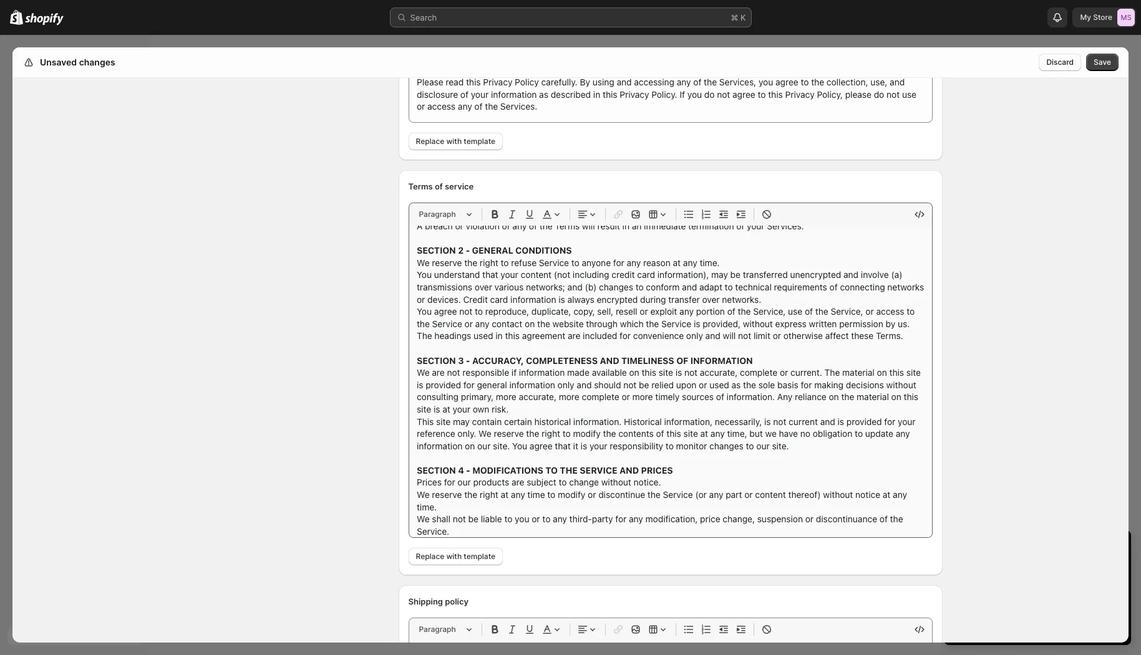 Task type: locate. For each thing, give the bounding box(es) containing it.
with
[[446, 137, 462, 146], [446, 552, 462, 562]]

1 vertical spatial template
[[464, 552, 495, 562]]

my store
[[1080, 12, 1112, 22]]

0 vertical spatial template
[[464, 137, 495, 146]]

2 template from the top
[[464, 552, 495, 562]]

1 vertical spatial replace with template
[[416, 552, 495, 562]]

template up service
[[464, 137, 495, 146]]

settings dialog
[[12, 0, 1129, 656]]

terms of service
[[408, 182, 474, 192]]

1 template from the top
[[464, 137, 495, 146]]

2 with from the top
[[446, 552, 462, 562]]

with up policy
[[446, 552, 462, 562]]

replace with template button up service
[[408, 133, 503, 150]]

1 vertical spatial replace
[[416, 552, 444, 562]]

0 vertical spatial replace with template
[[416, 137, 495, 146]]

0 vertical spatial replace with template button
[[408, 133, 503, 150]]

0 vertical spatial replace
[[416, 137, 444, 146]]

paragraph button down terms of service
[[414, 207, 476, 222]]

paragraph button down shipping policy
[[414, 623, 476, 638]]

paragraph down of
[[419, 210, 456, 219]]

template for 1st replace with template button from the top of the settings dialog
[[464, 137, 495, 146]]

search
[[410, 12, 437, 22]]

replace with template button up policy
[[408, 548, 503, 566]]

1 vertical spatial with
[[446, 552, 462, 562]]

discard button
[[1039, 54, 1081, 71]]

0 vertical spatial paragraph button
[[414, 207, 476, 222]]

1 replace from the top
[[416, 137, 444, 146]]

shipping
[[408, 597, 443, 607]]

1 paragraph button from the top
[[414, 207, 476, 222]]

paragraph
[[419, 210, 456, 219], [419, 625, 456, 635]]

3 days left in your trial element
[[944, 563, 1131, 646]]

1 horizontal spatial shopify image
[[25, 13, 64, 25]]

replace with template
[[416, 137, 495, 146], [416, 552, 495, 562]]

replace with template up policy
[[416, 552, 495, 562]]

with up service
[[446, 137, 462, 146]]

changes
[[79, 57, 115, 67]]

1 vertical spatial paragraph
[[419, 625, 456, 635]]

of
[[435, 182, 443, 192]]

1 vertical spatial replace with template button
[[408, 548, 503, 566]]

⌘
[[731, 12, 738, 22]]

unsaved changes
[[40, 57, 115, 67]]

dialog
[[1134, 47, 1141, 643]]

replace up shipping
[[416, 552, 444, 562]]

shopify image
[[10, 10, 23, 25], [25, 13, 64, 25]]

2 replace from the top
[[416, 552, 444, 562]]

1 with from the top
[[446, 137, 462, 146]]

paragraph down shipping policy
[[419, 625, 456, 635]]

replace with template up service
[[416, 137, 495, 146]]

template up policy
[[464, 552, 495, 562]]

replace up of
[[416, 137, 444, 146]]

1 replace with template from the top
[[416, 137, 495, 146]]

1 vertical spatial paragraph button
[[414, 623, 476, 638]]

replace with template button
[[408, 133, 503, 150], [408, 548, 503, 566]]

paragraph button
[[414, 207, 476, 222], [414, 623, 476, 638]]

template
[[464, 137, 495, 146], [464, 552, 495, 562]]

replace
[[416, 137, 444, 146], [416, 552, 444, 562]]

0 vertical spatial paragraph
[[419, 210, 456, 219]]

2 paragraph from the top
[[419, 625, 456, 635]]

replace for first replace with template button from the bottom of the settings dialog
[[416, 552, 444, 562]]

2 replace with template button from the top
[[408, 548, 503, 566]]

0 vertical spatial with
[[446, 137, 462, 146]]



Task type: describe. For each thing, give the bounding box(es) containing it.
my
[[1080, 12, 1091, 22]]

2 replace with template from the top
[[416, 552, 495, 562]]

service
[[445, 182, 474, 192]]

template for first replace with template button from the bottom of the settings dialog
[[464, 552, 495, 562]]

shipping policy
[[408, 597, 469, 607]]

1 paragraph from the top
[[419, 210, 456, 219]]

save
[[1094, 57, 1111, 67]]

terms
[[408, 182, 433, 192]]

⌘ k
[[731, 12, 746, 22]]

k
[[741, 12, 746, 22]]

0 horizontal spatial shopify image
[[10, 10, 23, 25]]

store
[[1093, 12, 1112, 22]]

settings
[[37, 57, 73, 67]]

with for first replace with template button from the bottom of the settings dialog
[[446, 552, 462, 562]]

2 paragraph button from the top
[[414, 623, 476, 638]]

unsaved
[[40, 57, 77, 67]]

replace for 1st replace with template button from the top of the settings dialog
[[416, 137, 444, 146]]

1 replace with template button from the top
[[408, 133, 503, 150]]

my store image
[[1117, 9, 1135, 26]]

discard
[[1047, 57, 1074, 67]]

policy
[[445, 597, 469, 607]]

with for 1st replace with template button from the top of the settings dialog
[[446, 137, 462, 146]]

save button
[[1086, 54, 1119, 71]]



